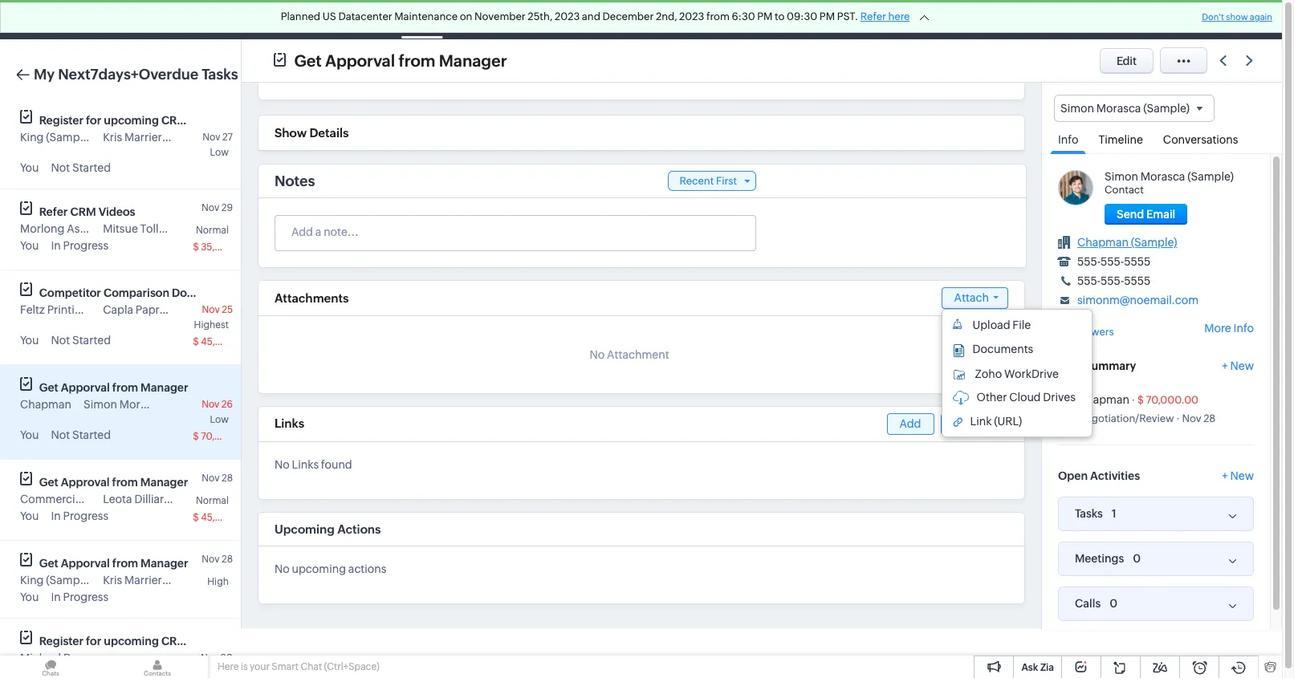 Task type: describe. For each thing, give the bounding box(es) containing it.
tasks link
[[395, 0, 449, 39]]

0 followers
[[1059, 326, 1115, 338]]

king for register for upcoming crm webinars
[[20, 131, 44, 144]]

nov inside get apporval from manager nov 26
[[202, 399, 220, 410]]

analytics
[[654, 13, 702, 26]]

2 + new from the top
[[1223, 470, 1255, 482]]

get approval from manager
[[39, 476, 188, 489]]

2 555-555-5555 from the top
[[1078, 275, 1151, 288]]

from down leota
[[112, 557, 138, 570]]

0 vertical spatial links
[[275, 417, 305, 431]]

crm inside register for upcoming crm webinars nov 30
[[161, 635, 187, 648]]

followers
[[1068, 326, 1115, 338]]

0 vertical spatial 0
[[1059, 326, 1066, 338]]

kris for in progress
[[103, 574, 122, 587]]

1 vertical spatial links
[[292, 459, 319, 472]]

activities
[[1091, 470, 1141, 482]]

nov inside chapman · $ 70,000.00 negotiation/review · nov 28
[[1183, 413, 1202, 425]]

for for register for upcoming crm webinars nov 27
[[86, 114, 101, 127]]

2 vertical spatial tasks
[[1076, 508, 1104, 521]]

simon inside field
[[1061, 102, 1095, 115]]

(sample) inside field
[[1144, 102, 1190, 115]]

normal for leota dilliard (sample)
[[196, 496, 229, 507]]

1 vertical spatial calls
[[1076, 598, 1101, 611]]

deals
[[354, 13, 382, 26]]

commercial
[[20, 493, 84, 506]]

25th,
[[528, 10, 553, 22]]

3 you from the top
[[20, 334, 39, 347]]

reports
[[587, 13, 628, 26]]

nov inside register for upcoming crm webinars nov 30
[[201, 653, 219, 664]]

5 you from the top
[[20, 510, 39, 523]]

your
[[250, 662, 270, 673]]

6 you from the top
[[20, 591, 39, 604]]

normal for mitsue tollner (sample)
[[196, 225, 229, 236]]

to
[[775, 10, 785, 22]]

commercial press
[[20, 493, 114, 506]]

ask zia
[[1022, 663, 1055, 674]]

michael ruta (sample)
[[20, 652, 136, 665]]

document
[[172, 287, 228, 300]]

nov inside register for upcoming crm webinars nov 27
[[203, 132, 221, 143]]

printing
[[47, 304, 88, 316]]

king (sample) for in
[[20, 574, 92, 587]]

upload
[[973, 319, 1011, 332]]

0 horizontal spatial meetings
[[462, 13, 511, 26]]

progress for press
[[63, 510, 109, 523]]

attach link
[[942, 288, 1009, 309]]

here is your smart chat (ctrl+space)
[[218, 662, 380, 673]]

planned
[[281, 10, 321, 22]]

simon inside "simon morasca (sample) contact"
[[1105, 170, 1139, 183]]

(url)
[[995, 415, 1023, 428]]

1 555-555-5555 from the top
[[1078, 256, 1151, 268]]

upgrade
[[917, 20, 963, 31]]

other
[[977, 391, 1008, 404]]

0 horizontal spatial ·
[[1132, 394, 1136, 406]]

actions
[[349, 563, 387, 576]]

in for king
[[51, 591, 61, 604]]

started for printing
[[72, 334, 111, 347]]

chapman · $ 70,000.00 negotiation/review · nov 28
[[1079, 393, 1216, 425]]

king for get apporval from manager
[[20, 574, 44, 587]]

maintenance
[[395, 10, 458, 22]]

upcoming for register for upcoming crm webinars nov 27
[[104, 114, 159, 127]]

create menu image
[[1000, 0, 1039, 39]]

webinars for register for upcoming crm webinars nov 30
[[190, 635, 240, 648]]

(ctrl+space)
[[324, 662, 380, 673]]

1 pm from the left
[[758, 10, 773, 22]]

meetings link
[[449, 0, 524, 39]]

28 for leota dilliard (sample)
[[222, 473, 233, 484]]

not started for printing
[[51, 334, 111, 347]]

1 vertical spatial tasks
[[202, 66, 238, 83]]

details
[[310, 126, 349, 140]]

$ for simon morasca (sample)
[[193, 431, 199, 443]]

competitor comparison document nov 25
[[39, 287, 233, 316]]

don't show again
[[1203, 12, 1273, 22]]

simon morasca (sample) inside field
[[1061, 102, 1190, 115]]

register for register for upcoming crm webinars nov 27
[[39, 114, 84, 127]]

info link
[[1051, 122, 1087, 154]]

upcoming actions
[[275, 523, 381, 537]]

first
[[716, 175, 737, 187]]

70,000.00 inside chapman · $ 70,000.00 negotiation/review · nov 28
[[1147, 394, 1199, 406]]

mitsue tollner (sample)
[[103, 223, 225, 235]]

simon morasca (sample) link
[[1105, 170, 1235, 183]]

$ inside chapman · $ 70,000.00 negotiation/review · nov 28
[[1138, 394, 1145, 406]]

get apporval from manager nov 26
[[39, 382, 233, 410]]

timeline link
[[1091, 122, 1152, 154]]

crm up associates
[[70, 206, 96, 218]]

no links found
[[275, 459, 352, 472]]

summary
[[1085, 360, 1137, 372]]

1
[[1112, 507, 1117, 520]]

edit
[[1117, 54, 1137, 67]]

refer crm videos
[[39, 206, 135, 218]]

attachments
[[275, 292, 349, 305]]

29
[[221, 202, 233, 214]]

1 5555 from the top
[[1125, 256, 1151, 268]]

$ 45,000.00 for leota dilliard (sample)
[[193, 513, 250, 524]]

28 for kris marrier (sample)
[[222, 554, 233, 566]]

competitor
[[39, 287, 101, 300]]

28 inside chapman · $ 70,000.00 negotiation/review · nov 28
[[1204, 413, 1216, 425]]

1 you from the top
[[20, 161, 39, 174]]

not for (sample)
[[51, 161, 70, 174]]

search element
[[1039, 0, 1072, 39]]

kris for not started
[[103, 131, 122, 144]]

no for links
[[275, 459, 290, 472]]

no for attachments
[[590, 349, 605, 361]]

deal
[[1059, 360, 1083, 372]]

marketplace element
[[1136, 0, 1169, 39]]

king (sample) for not
[[20, 131, 92, 144]]

progress for associates
[[63, 239, 109, 252]]

35,000.00
[[201, 242, 250, 253]]

get down commercial
[[39, 557, 58, 570]]

more info link
[[1205, 322, 1255, 335]]

0 horizontal spatial simon
[[83, 398, 117, 411]]

profile image
[[1201, 0, 1246, 39]]

3 not from the top
[[51, 429, 70, 442]]

2 new from the top
[[1231, 470, 1255, 482]]

kris marrier (sample) for in progress
[[103, 574, 211, 587]]

and
[[582, 10, 601, 22]]

my next7days+overdue tasks
[[34, 66, 238, 83]]

setup element
[[1169, 0, 1201, 39]]

mitsue
[[103, 223, 138, 235]]

from down tasks link
[[399, 51, 436, 69]]

chapman for ·
[[1079, 393, 1130, 406]]

enterprise-
[[904, 7, 956, 19]]

1 vertical spatial ·
[[1177, 413, 1181, 425]]

datacenter
[[339, 10, 392, 22]]

attach
[[955, 292, 990, 304]]

manager inside get apporval from manager nov 26
[[141, 382, 188, 394]]

1 vertical spatial 70,000.00
[[201, 431, 250, 443]]

ruta
[[63, 652, 87, 665]]

open activities
[[1059, 470, 1141, 482]]

next record image
[[1247, 55, 1257, 66]]

ask
[[1022, 663, 1039, 674]]

0 vertical spatial apporval
[[325, 51, 395, 69]]

upcoming
[[275, 523, 335, 537]]

crm inside register for upcoming crm webinars nov 27
[[161, 114, 187, 127]]

$ 35,000.00
[[193, 242, 250, 253]]

nov up high
[[202, 554, 220, 566]]

Simon Morasca (Sample) field
[[1055, 95, 1215, 122]]

capla
[[103, 304, 133, 316]]

calls link
[[524, 0, 575, 39]]

nov down $ 70,000.00
[[202, 473, 220, 484]]

0 vertical spatial get apporval from manager
[[294, 51, 507, 69]]

notes
[[275, 173, 315, 190]]

1 vertical spatial upcoming
[[292, 563, 346, 576]]

26
[[222, 399, 233, 410]]

morasca inside simon morasca (sample) field
[[1097, 102, 1142, 115]]

manager up leota dilliard (sample)
[[140, 476, 188, 489]]

2 2023 from the left
[[680, 10, 705, 22]]

marrier for not started
[[124, 131, 162, 144]]

chapman (sample)
[[1078, 236, 1178, 249]]

from left 6:30
[[707, 10, 730, 22]]

michael
[[20, 652, 61, 665]]

simonm@noemail.com
[[1078, 294, 1199, 307]]

chapman link
[[1079, 393, 1130, 406]]

nov inside competitor comparison document nov 25
[[202, 304, 220, 316]]

negotiation/review
[[1079, 413, 1175, 425]]

add
[[900, 418, 922, 431]]

in progress for press
[[51, 510, 109, 523]]

in for commercial
[[51, 510, 61, 523]]

planned us datacenter maintenance on november 25th, 2023 and december 2nd, 2023 from 6:30 pm to 09:30 pm pst. refer here
[[281, 10, 910, 22]]

(sample) inside "simon morasca (sample) contact"
[[1188, 170, 1235, 183]]

0 vertical spatial calls
[[536, 13, 562, 26]]

1 vertical spatial get apporval from manager
[[39, 557, 188, 570]]

simon morasca (sample) contact
[[1105, 170, 1235, 196]]

marrier for in progress
[[124, 574, 162, 587]]



Task type: locate. For each thing, give the bounding box(es) containing it.
no attachment
[[590, 349, 670, 361]]

in for morlong
[[51, 239, 61, 252]]

normal up $ 35,000.00
[[196, 225, 229, 236]]

for inside register for upcoming crm webinars nov 30
[[86, 635, 101, 648]]

1 in progress from the top
[[51, 239, 109, 252]]

tasks left 1
[[1076, 508, 1104, 521]]

kris marrier (sample) down my next7days+overdue tasks
[[103, 131, 211, 144]]

1 2023 from the left
[[555, 10, 580, 22]]

1 vertical spatial info
[[1234, 322, 1255, 335]]

· right negotiation/review
[[1177, 413, 1181, 425]]

in progress down morlong associates
[[51, 239, 109, 252]]

45,000.00 for leota dilliard (sample)
[[201, 513, 250, 524]]

simon up get approval from manager
[[83, 398, 117, 411]]

started down feltz printing service
[[72, 334, 111, 347]]

not started down feltz printing service
[[51, 334, 111, 347]]

0 vertical spatial normal
[[196, 225, 229, 236]]

1 vertical spatial no
[[275, 459, 290, 472]]

2 vertical spatial apporval
[[61, 557, 110, 570]]

$ down leota dilliard (sample)
[[193, 513, 199, 524]]

5555 up simonm@noemail.com
[[1125, 275, 1151, 288]]

$ for mitsue tollner (sample)
[[193, 242, 199, 253]]

1 vertical spatial in
[[51, 510, 61, 523]]

1 vertical spatial kris
[[103, 574, 122, 587]]

3 progress from the top
[[63, 591, 109, 604]]

register for register for upcoming crm webinars nov 30
[[39, 635, 84, 648]]

services
[[728, 13, 772, 26]]

enterprise-trial upgrade
[[904, 7, 977, 31]]

crm up contacts image
[[161, 635, 187, 648]]

next7days+overdue
[[58, 66, 199, 83]]

no left found
[[275, 459, 290, 472]]

for up michael ruta (sample)
[[86, 635, 101, 648]]

25
[[222, 304, 233, 316]]

apporval down feltz printing service
[[61, 382, 110, 394]]

register up the ruta
[[39, 635, 84, 648]]

on
[[460, 10, 473, 22]]

in progress for (sample)
[[51, 591, 109, 604]]

don't
[[1203, 12, 1225, 22]]

0 vertical spatial +
[[1223, 360, 1229, 372]]

0 vertical spatial king (sample)
[[20, 131, 92, 144]]

1 vertical spatial for
[[86, 635, 101, 648]]

None button
[[1105, 204, 1188, 225]]

tasks
[[408, 13, 436, 26], [202, 66, 238, 83], [1076, 508, 1104, 521]]

is
[[241, 662, 248, 673]]

upload file
[[973, 319, 1032, 332]]

king (sample) up michael
[[20, 574, 92, 587]]

started for (sample)
[[72, 161, 111, 174]]

progress down press
[[63, 510, 109, 523]]

2 kris marrier (sample) from the top
[[103, 574, 211, 587]]

$ 45,000.00 down leota dilliard (sample)
[[193, 513, 250, 524]]

1 nov 28 from the top
[[202, 473, 233, 484]]

2 5555 from the top
[[1125, 275, 1151, 288]]

low for simon morasca (sample)
[[210, 415, 229, 426]]

from down "capla"
[[112, 382, 138, 394]]

progress down associates
[[63, 239, 109, 252]]

morasca
[[1097, 102, 1142, 115], [1141, 170, 1186, 183], [120, 398, 164, 411]]

1 horizontal spatial meetings
[[1076, 553, 1125, 566]]

in progress up michael ruta (sample)
[[51, 591, 109, 604]]

5555
[[1125, 256, 1151, 268], [1125, 275, 1151, 288]]

2 vertical spatial 28
[[222, 554, 233, 566]]

marrier down my next7days+overdue tasks
[[124, 131, 162, 144]]

not down printing
[[51, 334, 70, 347]]

0 vertical spatial not
[[51, 161, 70, 174]]

nov 28 for kris marrier (sample)
[[202, 554, 233, 566]]

$ up negotiation/review
[[1138, 394, 1145, 406]]

info inside "link"
[[1059, 133, 1079, 146]]

upcoming down next7days+overdue
[[104, 114, 159, 127]]

1 not started from the top
[[51, 161, 111, 174]]

conversations
[[1164, 133, 1239, 146]]

0 vertical spatial refer
[[861, 10, 887, 22]]

2 in progress from the top
[[51, 510, 109, 523]]

2 kris from the top
[[103, 574, 122, 587]]

3 in from the top
[[51, 591, 61, 604]]

1 + new from the top
[[1223, 360, 1255, 372]]

marrier up register for upcoming crm webinars nov 30
[[124, 574, 162, 587]]

0 vertical spatial info
[[1059, 133, 1079, 146]]

nov 28 up high
[[202, 554, 233, 566]]

2 not started from the top
[[51, 334, 111, 347]]

apporval inside get apporval from manager nov 26
[[61, 382, 110, 394]]

kris marrier (sample) up register for upcoming crm webinars nov 30
[[103, 574, 211, 587]]

2 for from the top
[[86, 635, 101, 648]]

2 in from the top
[[51, 510, 61, 523]]

0 vertical spatial 5555
[[1125, 256, 1151, 268]]

0 horizontal spatial tasks
[[202, 66, 238, 83]]

3 not started from the top
[[51, 429, 111, 442]]

you down morlong on the top of page
[[20, 239, 39, 252]]

not started for (sample)
[[51, 161, 111, 174]]

1 horizontal spatial get apporval from manager
[[294, 51, 507, 69]]

2 $ 45,000.00 from the top
[[193, 513, 250, 524]]

manager down capla paprocki (sample) at left
[[141, 382, 188, 394]]

chapman inside chapman · $ 70,000.00 negotiation/review · nov 28
[[1079, 393, 1130, 406]]

register down my
[[39, 114, 84, 127]]

normal
[[196, 225, 229, 236], [196, 496, 229, 507]]

$ for capla paprocki (sample)
[[193, 337, 199, 348]]

in progress for associates
[[51, 239, 109, 252]]

in up michael
[[51, 591, 61, 604]]

0 vertical spatial progress
[[63, 239, 109, 252]]

1 marrier from the top
[[124, 131, 162, 144]]

progress for (sample)
[[63, 591, 109, 604]]

zoho workdrive
[[976, 368, 1060, 381]]

king (sample) down my
[[20, 131, 92, 144]]

1 king (sample) from the top
[[20, 131, 92, 144]]

simon up info "link"
[[1061, 102, 1095, 115]]

manage link
[[941, 414, 1009, 435]]

apporval
[[325, 51, 395, 69], [61, 382, 110, 394], [61, 557, 110, 570]]

0 horizontal spatial 0
[[1059, 326, 1066, 338]]

1 + from the top
[[1223, 360, 1229, 372]]

more info
[[1205, 322, 1255, 335]]

1 vertical spatial started
[[72, 334, 111, 347]]

1 new from the top
[[1231, 360, 1255, 372]]

0 vertical spatial for
[[86, 114, 101, 127]]

manager down meetings link
[[439, 51, 507, 69]]

pm left "pst." on the right of the page
[[820, 10, 835, 22]]

3 started from the top
[[72, 429, 111, 442]]

get down feltz
[[39, 382, 58, 394]]

0 vertical spatial in progress
[[51, 239, 109, 252]]

1 45,000.00 from the top
[[201, 337, 250, 348]]

links up "no links found"
[[275, 417, 305, 431]]

manage
[[954, 418, 996, 431]]

signals element
[[1072, 0, 1103, 39]]

09:30
[[787, 10, 818, 22]]

meetings down 1
[[1076, 553, 1125, 566]]

0 vertical spatial tasks
[[408, 13, 436, 26]]

nov 28 for leota dilliard (sample)
[[202, 473, 233, 484]]

not started up refer crm videos
[[51, 161, 111, 174]]

cloud
[[1010, 391, 1041, 404]]

0 horizontal spatial refer
[[39, 206, 68, 218]]

edit button
[[1100, 48, 1154, 74]]

links
[[275, 417, 305, 431], [292, 459, 319, 472]]

smart
[[272, 662, 299, 673]]

progress up michael ruta (sample)
[[63, 591, 109, 604]]

1 progress from the top
[[63, 239, 109, 252]]

0 vertical spatial morasca
[[1097, 102, 1142, 115]]

webinars for register for upcoming crm webinars nov 27
[[190, 114, 240, 127]]

1 horizontal spatial info
[[1234, 322, 1255, 335]]

simon up "contact"
[[1105, 170, 1139, 183]]

nov left the 27
[[203, 132, 221, 143]]

Add a note... field
[[276, 224, 755, 240]]

1 vertical spatial refer
[[39, 206, 68, 218]]

+ new
[[1223, 360, 1255, 372], [1223, 470, 1255, 482]]

0 vertical spatial no
[[590, 349, 605, 361]]

2023 right 2nd,
[[680, 10, 705, 22]]

other cloud drives
[[977, 391, 1076, 404]]

upcoming inside register for upcoming crm webinars nov 27
[[104, 114, 159, 127]]

previous record image
[[1220, 55, 1227, 66]]

1 vertical spatial low
[[210, 415, 229, 426]]

1 $ 45,000.00 from the top
[[193, 337, 250, 348]]

tasks up the 27
[[202, 66, 238, 83]]

1 vertical spatial not
[[51, 334, 70, 347]]

0 vertical spatial meetings
[[462, 13, 511, 26]]

1 vertical spatial webinars
[[190, 635, 240, 648]]

attachment
[[607, 349, 670, 361]]

2 vertical spatial morasca
[[120, 398, 164, 411]]

0 vertical spatial $ 45,000.00
[[193, 337, 250, 348]]

more
[[1205, 322, 1232, 335]]

you up commercial
[[20, 429, 39, 442]]

service
[[91, 304, 130, 316]]

get down accounts link
[[294, 51, 322, 69]]

0 horizontal spatial get apporval from manager
[[39, 557, 188, 570]]

1 vertical spatial morasca
[[1141, 170, 1186, 183]]

1 vertical spatial + new
[[1223, 470, 1255, 482]]

from
[[707, 10, 730, 22], [399, 51, 436, 69], [112, 382, 138, 394], [112, 476, 138, 489], [112, 557, 138, 570]]

1 not from the top
[[51, 161, 70, 174]]

from up leota
[[112, 476, 138, 489]]

2 nov 28 from the top
[[202, 554, 233, 566]]

upcoming up contacts image
[[104, 635, 159, 648]]

1 horizontal spatial pm
[[820, 10, 835, 22]]

feltz printing service
[[20, 304, 130, 316]]

$ left 35,000.00 at the left of page
[[193, 242, 199, 253]]

2 normal from the top
[[196, 496, 229, 507]]

refer right "pst." on the right of the page
[[861, 10, 887, 22]]

1 vertical spatial in progress
[[51, 510, 109, 523]]

my
[[34, 66, 55, 83]]

deal summary
[[1059, 360, 1137, 372]]

contacts image
[[107, 656, 208, 679]]

crm
[[39, 11, 71, 28], [161, 114, 187, 127], [70, 206, 96, 218], [161, 635, 187, 648]]

2 + from the top
[[1223, 470, 1229, 482]]

not up approval
[[51, 429, 70, 442]]

1 vertical spatial 5555
[[1125, 275, 1151, 288]]

2 king (sample) from the top
[[20, 574, 92, 587]]

1 normal from the top
[[196, 225, 229, 236]]

0 vertical spatial new
[[1231, 360, 1255, 372]]

crm down my next7days+overdue tasks
[[161, 114, 187, 127]]

chapman for (sample)
[[1078, 236, 1129, 249]]

for for register for upcoming crm webinars nov 30
[[86, 635, 101, 648]]

tasks left on
[[408, 13, 436, 26]]

1 vertical spatial king (sample)
[[20, 574, 92, 587]]

chats image
[[0, 656, 101, 679]]

no down upcoming
[[275, 563, 290, 576]]

for
[[86, 114, 101, 127], [86, 635, 101, 648]]

1 vertical spatial progress
[[63, 510, 109, 523]]

1 kris from the top
[[103, 131, 122, 144]]

1 vertical spatial +
[[1223, 470, 1229, 482]]

get inside get apporval from manager nov 26
[[39, 382, 58, 394]]

you down feltz
[[20, 334, 39, 347]]

webinars inside register for upcoming crm webinars nov 27
[[190, 114, 240, 127]]

3 in progress from the top
[[51, 591, 109, 604]]

28
[[1204, 413, 1216, 425], [222, 473, 233, 484], [222, 554, 233, 566]]

get apporval from manager
[[294, 51, 507, 69], [39, 557, 188, 570]]

0 vertical spatial marrier
[[124, 131, 162, 144]]

show
[[275, 126, 307, 140]]

2023 left and
[[555, 10, 580, 22]]

king
[[20, 131, 44, 144], [20, 574, 44, 587]]

1 horizontal spatial tasks
[[408, 13, 436, 26]]

·
[[1132, 394, 1136, 406], [1177, 413, 1181, 425]]

0 vertical spatial simon
[[1061, 102, 1095, 115]]

associates
[[67, 223, 123, 235]]

1 vertical spatial nov 28
[[202, 554, 233, 566]]

you
[[20, 161, 39, 174], [20, 239, 39, 252], [20, 334, 39, 347], [20, 429, 39, 442], [20, 510, 39, 523], [20, 591, 39, 604]]

crm link
[[13, 11, 71, 28]]

kris
[[103, 131, 122, 144], [103, 574, 122, 587]]

you up michael
[[20, 591, 39, 604]]

$ 45,000.00 down highest on the left of the page
[[193, 337, 250, 348]]

$ for leota dilliard (sample)
[[193, 513, 199, 524]]

2 started from the top
[[72, 334, 111, 347]]

0 vertical spatial ·
[[1132, 394, 1136, 406]]

0 vertical spatial 555-555-5555
[[1078, 256, 1151, 268]]

2 register from the top
[[39, 635, 84, 648]]

1 vertical spatial meetings
[[1076, 553, 1125, 566]]

2023
[[555, 10, 580, 22], [680, 10, 705, 22]]

0 vertical spatial started
[[72, 161, 111, 174]]

0 for meetings
[[1134, 552, 1142, 565]]

555-555-5555 up simonm@noemail.com
[[1078, 275, 1151, 288]]

555-555-5555 down chapman (sample)
[[1078, 256, 1151, 268]]

2 progress from the top
[[63, 510, 109, 523]]

us
[[323, 10, 336, 22]]

0 for calls
[[1110, 597, 1118, 610]]

2 vertical spatial in
[[51, 591, 61, 604]]

low
[[210, 147, 229, 158], [210, 415, 229, 426]]

45,000.00 for capla paprocki (sample)
[[201, 337, 250, 348]]

refer here link
[[861, 10, 910, 22]]

0 horizontal spatial simon morasca (sample)
[[83, 398, 213, 411]]

show details
[[275, 126, 349, 140]]

apporval down press
[[61, 557, 110, 570]]

1 in from the top
[[51, 239, 61, 252]]

apporval down deals
[[325, 51, 395, 69]]

1 register from the top
[[39, 114, 84, 127]]

1 horizontal spatial simon morasca (sample)
[[1061, 102, 1190, 115]]

1 for from the top
[[86, 114, 101, 127]]

kris marrier (sample) for not started
[[103, 131, 211, 144]]

in down commercial
[[51, 510, 61, 523]]

2 king from the top
[[20, 574, 44, 587]]

1 horizontal spatial 2023
[[680, 10, 705, 22]]

webinars up the 27
[[190, 114, 240, 127]]

pm left to
[[758, 10, 773, 22]]

0 horizontal spatial calls
[[536, 13, 562, 26]]

meetings left 25th,
[[462, 13, 511, 26]]

2 horizontal spatial tasks
[[1076, 508, 1104, 521]]

chat
[[301, 662, 322, 673]]

0 horizontal spatial 70,000.00
[[201, 431, 250, 443]]

0 vertical spatial in
[[51, 239, 61, 252]]

found
[[321, 459, 352, 472]]

2 vertical spatial in progress
[[51, 591, 109, 604]]

chapman (sample) link
[[1078, 236, 1178, 249]]

dilliard
[[134, 493, 171, 506]]

you down commercial
[[20, 510, 39, 523]]

2nd,
[[656, 10, 678, 22]]

recent
[[680, 175, 714, 187]]

in down morlong on the top of page
[[51, 239, 61, 252]]

45,000.00 up high
[[201, 513, 250, 524]]

services link
[[715, 0, 785, 39]]

simonm@noemail.com link
[[1078, 294, 1199, 307]]

0 vertical spatial webinars
[[190, 114, 240, 127]]

paprocki
[[136, 304, 181, 316]]

nov 28 down $ 70,000.00
[[202, 473, 233, 484]]

2 vertical spatial no
[[275, 563, 290, 576]]

5555 down chapman (sample)
[[1125, 256, 1151, 268]]

1 vertical spatial 45,000.00
[[201, 513, 250, 524]]

27
[[222, 132, 233, 143]]

upcoming down upcoming actions
[[292, 563, 346, 576]]

1 kris marrier (sample) from the top
[[103, 131, 211, 144]]

0 vertical spatial upcoming
[[104, 114, 159, 127]]

0 vertical spatial kris
[[103, 131, 122, 144]]

calls
[[536, 13, 562, 26], [1076, 598, 1101, 611]]

$ down highest on the left of the page
[[193, 337, 199, 348]]

0 horizontal spatial info
[[1059, 133, 1079, 146]]

upcoming for register for upcoming crm webinars nov 30
[[104, 635, 159, 648]]

1 vertical spatial 555-555-5555
[[1078, 275, 1151, 288]]

low up $ 70,000.00
[[210, 415, 229, 426]]

not for printing
[[51, 334, 70, 347]]

1 webinars from the top
[[190, 114, 240, 127]]

1 horizontal spatial calls
[[1076, 598, 1101, 611]]

started up approval
[[72, 429, 111, 442]]

6:30
[[732, 10, 756, 22]]

for inside register for upcoming crm webinars nov 27
[[86, 114, 101, 127]]

2 vertical spatial upcoming
[[104, 635, 159, 648]]

register inside register for upcoming crm webinars nov 30
[[39, 635, 84, 648]]

accounts link
[[265, 0, 341, 39]]

0 vertical spatial 45,000.00
[[201, 337, 250, 348]]

45,000.00 down highest on the left of the page
[[201, 337, 250, 348]]

simon
[[1061, 102, 1095, 115], [1105, 170, 1139, 183], [83, 398, 117, 411]]

2 vertical spatial progress
[[63, 591, 109, 604]]

0 vertical spatial 28
[[1204, 413, 1216, 425]]

2 webinars from the top
[[190, 635, 240, 648]]

file
[[1013, 319, 1032, 332]]

$ 45,000.00 for capla paprocki (sample)
[[193, 337, 250, 348]]

1 vertical spatial simon morasca (sample)
[[83, 398, 213, 411]]

nov left 29
[[202, 202, 220, 214]]

not up refer crm videos
[[51, 161, 70, 174]]

1 king from the top
[[20, 131, 44, 144]]

1 horizontal spatial 0
[[1110, 597, 1118, 610]]

drives
[[1044, 391, 1076, 404]]

1 horizontal spatial refer
[[861, 10, 887, 22]]

timeline
[[1099, 133, 1144, 146]]

1 vertical spatial new
[[1231, 470, 1255, 482]]

crm up my
[[39, 11, 71, 28]]

2 low from the top
[[210, 415, 229, 426]]

1 vertical spatial normal
[[196, 496, 229, 507]]

0 vertical spatial simon morasca (sample)
[[1061, 102, 1190, 115]]

upcoming
[[104, 114, 159, 127], [292, 563, 346, 576], [104, 635, 159, 648]]

2 marrier from the top
[[124, 574, 162, 587]]

1 horizontal spatial ·
[[1177, 413, 1181, 425]]

open
[[1059, 470, 1088, 482]]

show details link
[[275, 126, 349, 140]]

no upcoming actions
[[275, 563, 387, 576]]

4 you from the top
[[20, 429, 39, 442]]

from inside get apporval from manager nov 26
[[112, 382, 138, 394]]

zia
[[1041, 663, 1055, 674]]

· up negotiation/review
[[1132, 394, 1136, 406]]

0 vertical spatial + new
[[1223, 360, 1255, 372]]

webinars inside register for upcoming crm webinars nov 30
[[190, 635, 240, 648]]

simon morasca (sample) left 26
[[83, 398, 213, 411]]

register inside register for upcoming crm webinars nov 27
[[39, 114, 84, 127]]

0
[[1059, 326, 1066, 338], [1134, 552, 1142, 565], [1110, 597, 1118, 610]]

links left found
[[292, 459, 319, 472]]

45,000.00
[[201, 337, 250, 348], [201, 513, 250, 524]]

1 vertical spatial marrier
[[124, 574, 162, 587]]

in progress down the commercial press at left
[[51, 510, 109, 523]]

1 horizontal spatial 70,000.00
[[1147, 394, 1199, 406]]

get apporval from manager down leota
[[39, 557, 188, 570]]

2 vertical spatial simon
[[83, 398, 117, 411]]

king down my
[[20, 131, 44, 144]]

0 vertical spatial register
[[39, 114, 84, 127]]

2 not from the top
[[51, 334, 70, 347]]

1 vertical spatial 0
[[1134, 552, 1142, 565]]

1 started from the top
[[72, 161, 111, 174]]

capla paprocki (sample)
[[103, 304, 230, 316]]

info left the timeline on the right top of page
[[1059, 133, 1079, 146]]

get up commercial
[[39, 476, 58, 489]]

30
[[221, 653, 233, 664]]

0 vertical spatial low
[[210, 147, 229, 158]]

1 vertical spatial apporval
[[61, 382, 110, 394]]

approval
[[61, 476, 110, 489]]

1 low from the top
[[210, 147, 229, 158]]

2 you from the top
[[20, 239, 39, 252]]

in progress
[[51, 239, 109, 252], [51, 510, 109, 523], [51, 591, 109, 604]]

normal right dilliard
[[196, 496, 229, 507]]

2 45,000.00 from the top
[[201, 513, 250, 524]]

webinars up 30
[[190, 635, 240, 648]]

zoho
[[976, 368, 1003, 381]]

upcoming inside register for upcoming crm webinars nov 30
[[104, 635, 159, 648]]

november
[[475, 10, 526, 22]]

2 vertical spatial not
[[51, 429, 70, 442]]

comparison
[[104, 287, 170, 300]]

no left attachment
[[590, 349, 605, 361]]

nov right negotiation/review
[[1183, 413, 1202, 425]]

low for kris marrier (sample)
[[210, 147, 229, 158]]

$ up leota dilliard (sample)
[[193, 431, 199, 443]]

0 vertical spatial kris marrier (sample)
[[103, 131, 211, 144]]

manager down leota dilliard (sample)
[[141, 557, 188, 570]]

morasca inside "simon morasca (sample) contact"
[[1141, 170, 1186, 183]]

2 pm from the left
[[820, 10, 835, 22]]

info right more
[[1234, 322, 1255, 335]]



Task type: vqa. For each thing, say whether or not it's contained in the screenshot.
Customization
no



